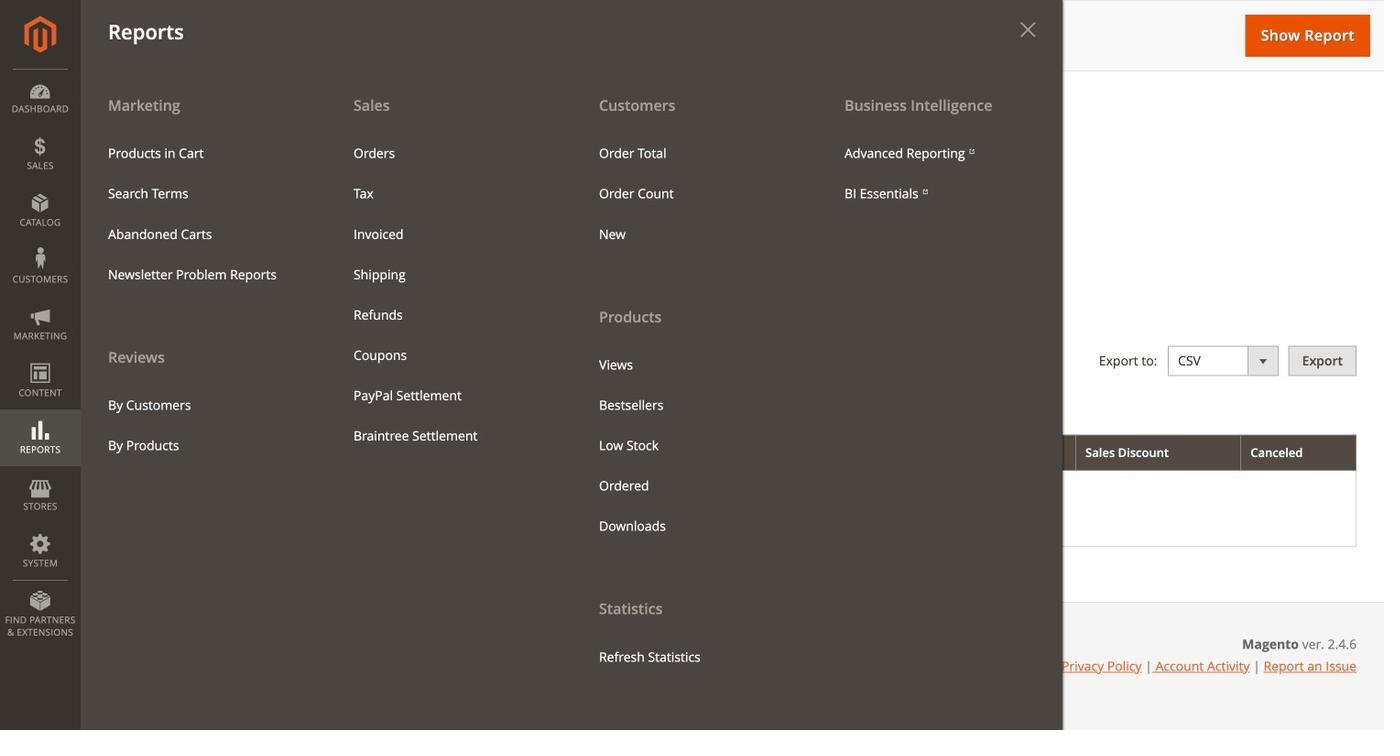 Task type: locate. For each thing, give the bounding box(es) containing it.
None text field
[[427, 91, 565, 121]]

menu bar
[[0, 0, 1063, 730]]

menu
[[81, 84, 1063, 730], [81, 84, 326, 466], [572, 84, 817, 678], [94, 133, 313, 295], [340, 133, 558, 456], [586, 133, 804, 255], [831, 133, 1049, 214], [586, 345, 804, 547], [94, 385, 313, 466]]

None text field
[[427, 33, 565, 63]]



Task type: describe. For each thing, give the bounding box(es) containing it.
magento admin panel image
[[24, 16, 56, 53]]



